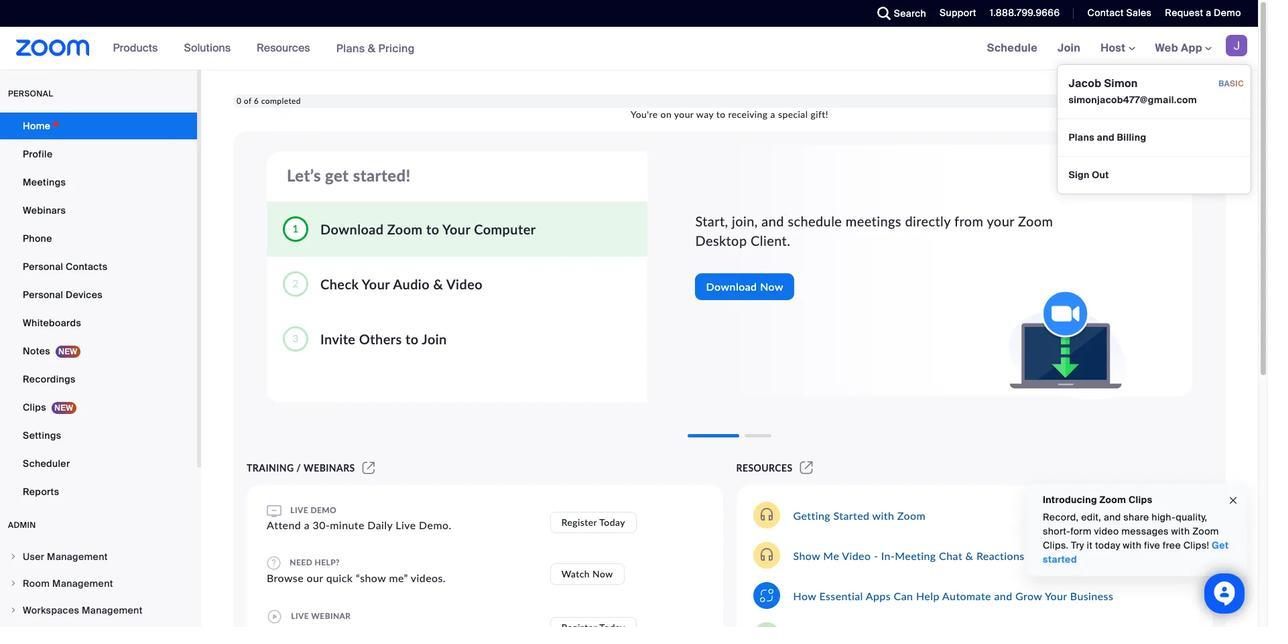 Task type: describe. For each thing, give the bounding box(es) containing it.
contacts
[[66, 261, 108, 273]]

to inside 0 of 6 completed you're on your way to receiving a special gift!
[[716, 109, 726, 120]]

watch now button
[[550, 564, 624, 585]]

me"
[[389, 572, 408, 584]]

training / webinars
[[247, 462, 355, 474]]

help?
[[315, 557, 340, 567]]

business
[[1070, 589, 1113, 602]]

plans for plans and billing
[[1069, 131, 1094, 143]]

others
[[359, 331, 402, 347]]

webinars
[[23, 204, 66, 216]]

admin menu menu
[[0, 544, 197, 627]]

whiteboards link
[[0, 310, 197, 336]]

how essential apps can help automate and grow your business
[[793, 589, 1113, 602]]

how
[[793, 589, 816, 602]]

desktop
[[695, 232, 747, 248]]

sign
[[1069, 169, 1090, 181]]

meetings navigation
[[977, 27, 1258, 194]]

let's
[[287, 166, 321, 185]]

a for request a demo
[[1206, 7, 1211, 19]]

zoom up the show me video - in-meeting chat & reactions
[[897, 509, 926, 522]]

meetings
[[846, 213, 901, 229]]

user
[[23, 551, 44, 563]]

edit,
[[1081, 511, 1101, 523]]

jacob simon simonjacob477@gmail.com
[[1069, 76, 1197, 106]]

your inside start, join, and schedule meetings directly from your zoom desktop client.
[[987, 213, 1014, 229]]

personal devices link
[[0, 281, 197, 308]]

user management
[[23, 551, 108, 563]]

record, edit, and share high-quality, short-form video messages with zoom clips. try it today with five free clips!
[[1043, 511, 1219, 552]]

get started link
[[1043, 540, 1229, 566]]

notes link
[[0, 338, 197, 365]]

reactions
[[976, 549, 1025, 562]]

schedule
[[987, 41, 1038, 55]]

reports
[[23, 486, 59, 498]]

five
[[1144, 540, 1160, 552]]

live for demo
[[290, 505, 308, 515]]

search
[[894, 7, 926, 19]]

and inside record, edit, and share high-quality, short-form video messages with zoom clips. try it today with five free clips!
[[1104, 511, 1121, 523]]

gift!
[[811, 109, 828, 120]]

receiving
[[728, 109, 768, 120]]

start,
[[695, 213, 728, 229]]

1 vertical spatial with
[[1171, 525, 1190, 538]]

0 horizontal spatial your
[[362, 276, 390, 292]]

right image for user management
[[9, 553, 17, 561]]

to for download zoom to your computer
[[426, 221, 439, 237]]

now for download now
[[760, 280, 784, 293]]

meetings link
[[0, 169, 197, 196]]

attend a 30-minute daily live demo.
[[267, 519, 452, 531]]

your inside 0 of 6 completed you're on your way to receiving a special gift!
[[674, 109, 694, 120]]

2 vertical spatial your
[[1045, 589, 1067, 602]]

management for workspaces management
[[82, 605, 143, 617]]

"show
[[356, 572, 386, 584]]

start, join, and schedule meetings directly from your zoom desktop client.
[[695, 213, 1053, 248]]

a for attend a 30-minute daily live demo.
[[304, 519, 310, 531]]

let's get started!
[[287, 166, 411, 185]]

banner containing products
[[0, 27, 1258, 194]]

plans and billing
[[1069, 131, 1146, 143]]

schedule
[[788, 213, 842, 229]]

browse
[[267, 572, 304, 584]]

how essential apps can help automate and grow your business link
[[793, 589, 1113, 602]]

join inside the meetings navigation
[[1058, 41, 1080, 55]]

need
[[290, 557, 312, 567]]

chat
[[939, 549, 962, 562]]

our
[[307, 572, 323, 584]]

download now button
[[695, 274, 794, 300]]

scheduler link
[[0, 450, 197, 477]]

zoom inside record, edit, and share high-quality, short-form video messages with zoom clips. try it today with five free clips!
[[1192, 525, 1219, 538]]

personal menu menu
[[0, 113, 197, 507]]

home
[[23, 120, 50, 132]]

products
[[113, 41, 158, 55]]

plans & pricing
[[336, 41, 415, 55]]

quality,
[[1176, 511, 1207, 523]]

introducing zoom clips
[[1043, 494, 1152, 506]]

it
[[1087, 540, 1093, 552]]

request
[[1165, 7, 1203, 19]]

special
[[778, 109, 808, 120]]

demo
[[1214, 7, 1241, 19]]

sign out link
[[1058, 162, 1251, 188]]

plans for plans & pricing
[[336, 41, 365, 55]]

download now
[[706, 280, 784, 293]]

app
[[1181, 41, 1202, 55]]

clips.
[[1043, 540, 1069, 552]]

phone link
[[0, 225, 197, 252]]

host
[[1101, 41, 1128, 55]]

join,
[[732, 213, 758, 229]]

room
[[23, 578, 50, 590]]

zoom inside start, join, and schedule meetings directly from your zoom desktop client.
[[1018, 213, 1053, 229]]

register
[[562, 516, 597, 528]]

reports link
[[0, 479, 197, 505]]

window new image for resources
[[798, 462, 815, 474]]

3
[[292, 332, 299, 344]]

scheduler
[[23, 458, 70, 470]]

download zoom to your computer
[[320, 221, 536, 237]]

download for download zoom to your computer
[[320, 221, 384, 237]]

product information navigation
[[103, 27, 425, 70]]

search button
[[867, 0, 930, 27]]

& inside product information navigation
[[368, 41, 376, 55]]

1 vertical spatial clips
[[1129, 494, 1152, 506]]

user management menu item
[[0, 544, 197, 570]]

0 of 6 completed you're on your way to receiving a special gift!
[[237, 96, 828, 120]]

started
[[1043, 554, 1077, 566]]

workspaces
[[23, 605, 79, 617]]

contact sales
[[1087, 7, 1152, 19]]

and inside jacob simon menu
[[1097, 131, 1115, 143]]

zoom up 'check your audio & video'
[[387, 221, 423, 237]]



Task type: locate. For each thing, give the bounding box(es) containing it.
2 window new image from the left
[[798, 462, 815, 474]]

1 vertical spatial your
[[987, 213, 1014, 229]]

quick
[[326, 572, 353, 584]]

0 vertical spatial to
[[716, 109, 726, 120]]

& right chat on the right bottom of the page
[[965, 549, 973, 562]]

clips up settings
[[23, 401, 46, 414]]

1 right image from the top
[[9, 553, 17, 561]]

management for user management
[[47, 551, 108, 563]]

a left demo
[[1206, 7, 1211, 19]]

1 window new image from the left
[[360, 462, 377, 474]]

0 horizontal spatial your
[[674, 109, 694, 120]]

now down client.
[[760, 280, 784, 293]]

try
[[1071, 540, 1084, 552]]

& right audio
[[433, 276, 443, 292]]

show
[[793, 549, 820, 562]]

devices
[[66, 289, 103, 301]]

room management
[[23, 578, 113, 590]]

0 vertical spatial video
[[446, 276, 483, 292]]

2 horizontal spatial to
[[716, 109, 726, 120]]

getting started with zoom
[[793, 509, 926, 522]]

meetings
[[23, 176, 66, 188]]

2 vertical spatial a
[[304, 519, 310, 531]]

download
[[320, 221, 384, 237], [706, 280, 757, 293]]

to for invite others to join
[[405, 331, 419, 347]]

with right the started
[[872, 509, 894, 522]]

sales
[[1126, 7, 1152, 19]]

1 vertical spatial live
[[291, 611, 309, 621]]

0 horizontal spatial with
[[872, 509, 894, 522]]

plans inside product information navigation
[[336, 41, 365, 55]]

live for webinar
[[291, 611, 309, 621]]

getting
[[793, 509, 830, 522]]

2 vertical spatial management
[[82, 605, 143, 617]]

0 horizontal spatial video
[[446, 276, 483, 292]]

video
[[1094, 525, 1119, 538]]

get
[[325, 166, 349, 185]]

jacob simon menu
[[1057, 64, 1251, 194]]

1 horizontal spatial window new image
[[798, 462, 815, 474]]

with up the free
[[1171, 525, 1190, 538]]

your right on
[[674, 109, 694, 120]]

profile picture image
[[1226, 35, 1247, 56]]

and left billing
[[1097, 131, 1115, 143]]

1 vertical spatial download
[[706, 280, 757, 293]]

management down room management menu item
[[82, 605, 143, 617]]

check your audio & video
[[320, 276, 483, 292]]

profile
[[23, 148, 53, 160]]

room management menu item
[[0, 571, 197, 596]]

1 vertical spatial right image
[[9, 580, 17, 588]]

window new image right resources
[[798, 462, 815, 474]]

right image
[[9, 607, 17, 615]]

attend
[[267, 519, 301, 531]]

recordings
[[23, 373, 76, 385]]

window new image
[[360, 462, 377, 474], [798, 462, 815, 474]]

1 horizontal spatial plans
[[1069, 131, 1094, 143]]

contact sales link
[[1077, 0, 1155, 27], [1087, 7, 1152, 19]]

right image left user
[[9, 553, 17, 561]]

download down the desktop in the right of the page
[[706, 280, 757, 293]]

1 vertical spatial your
[[362, 276, 390, 292]]

1 horizontal spatial now
[[760, 280, 784, 293]]

video
[[446, 276, 483, 292], [842, 549, 871, 562]]

live webinar
[[289, 611, 351, 621]]

0 vertical spatial a
[[1206, 7, 1211, 19]]

1 horizontal spatial to
[[426, 221, 439, 237]]

0 horizontal spatial download
[[320, 221, 384, 237]]

personal contacts
[[23, 261, 108, 273]]

daily
[[367, 519, 393, 531]]

show me video - in-meeting chat & reactions link
[[793, 549, 1025, 562]]

need help?
[[288, 557, 340, 567]]

now inside button
[[593, 568, 613, 580]]

0 horizontal spatial join
[[422, 331, 447, 347]]

a left 'special'
[[770, 109, 775, 120]]

you're
[[631, 109, 658, 120]]

1 vertical spatial join
[[422, 331, 447, 347]]

web app
[[1155, 41, 1202, 55]]

0 horizontal spatial now
[[593, 568, 613, 580]]

& left pricing
[[368, 41, 376, 55]]

recordings link
[[0, 366, 197, 393]]

support link
[[930, 0, 980, 27], [940, 7, 976, 19]]

0 vertical spatial download
[[320, 221, 384, 237]]

a inside 0 of 6 completed you're on your way to receiving a special gift!
[[770, 109, 775, 120]]

2 personal from the top
[[23, 289, 63, 301]]

short-
[[1043, 525, 1070, 538]]

live up the attend in the left of the page
[[290, 505, 308, 515]]

1 horizontal spatial a
[[770, 109, 775, 120]]

join link
[[1048, 27, 1091, 70]]

contact
[[1087, 7, 1124, 19]]

apps
[[866, 589, 891, 602]]

getting started with zoom link
[[793, 509, 926, 522]]

personal down phone
[[23, 261, 63, 273]]

0 horizontal spatial plans
[[336, 41, 365, 55]]

1
[[292, 222, 299, 235]]

download down let's get started!
[[320, 221, 384, 237]]

0 vertical spatial personal
[[23, 261, 63, 273]]

2 vertical spatial with
[[1123, 540, 1142, 552]]

1 vertical spatial &
[[433, 276, 443, 292]]

demo.
[[419, 519, 452, 531]]

request a demo
[[1165, 7, 1241, 19]]

management up workspaces management
[[52, 578, 113, 590]]

join up jacob
[[1058, 41, 1080, 55]]

2 vertical spatial &
[[965, 549, 973, 562]]

plans & pricing link
[[336, 41, 415, 55], [336, 41, 415, 55]]

to
[[716, 109, 726, 120], [426, 221, 439, 237], [405, 331, 419, 347]]

to right others
[[405, 331, 419, 347]]

host button
[[1101, 41, 1135, 55]]

personal for personal contacts
[[23, 261, 63, 273]]

grow
[[1015, 589, 1042, 602]]

1 horizontal spatial download
[[706, 280, 757, 293]]

0 vertical spatial live
[[290, 505, 308, 515]]

download for download now
[[706, 280, 757, 293]]

1 horizontal spatial join
[[1058, 41, 1080, 55]]

essential
[[819, 589, 863, 602]]

0 vertical spatial with
[[872, 509, 894, 522]]

/
[[296, 462, 301, 474]]

0 vertical spatial now
[[760, 280, 784, 293]]

1 horizontal spatial with
[[1123, 540, 1142, 552]]

6
[[254, 96, 259, 106]]

clips up share
[[1129, 494, 1152, 506]]

check
[[320, 276, 359, 292]]

solutions button
[[184, 27, 237, 70]]

whiteboards
[[23, 317, 81, 329]]

admin
[[8, 520, 36, 531]]

introducing
[[1043, 494, 1097, 506]]

banner
[[0, 27, 1258, 194]]

1 vertical spatial now
[[593, 568, 613, 580]]

management up room management
[[47, 551, 108, 563]]

1 vertical spatial personal
[[23, 289, 63, 301]]

web
[[1155, 41, 1178, 55]]

1 vertical spatial management
[[52, 578, 113, 590]]

your left the computer
[[442, 221, 470, 237]]

1 horizontal spatial your
[[442, 221, 470, 237]]

your right grow
[[1045, 589, 1067, 602]]

share
[[1123, 511, 1149, 523]]

plans and billing link
[[1058, 124, 1251, 151]]

join right others
[[422, 331, 447, 347]]

and up client.
[[762, 213, 784, 229]]

with down messages in the right of the page
[[1123, 540, 1142, 552]]

2 horizontal spatial with
[[1171, 525, 1190, 538]]

now
[[760, 280, 784, 293], [593, 568, 613, 580]]

your right from
[[987, 213, 1014, 229]]

workspaces management menu item
[[0, 598, 197, 623]]

a left '30-'
[[304, 519, 310, 531]]

to right the way
[[716, 109, 726, 120]]

watch
[[562, 568, 590, 580]]

1 vertical spatial a
[[770, 109, 775, 120]]

personal
[[8, 88, 53, 99]]

zoom logo image
[[16, 40, 90, 56]]

resources
[[736, 462, 793, 474]]

30-
[[313, 519, 330, 531]]

live left webinar
[[291, 611, 309, 621]]

management inside 'menu item'
[[82, 605, 143, 617]]

download inside button
[[706, 280, 757, 293]]

plans inside jacob simon menu
[[1069, 131, 1094, 143]]

sign out
[[1069, 169, 1109, 181]]

and left grow
[[994, 589, 1012, 602]]

now right watch
[[593, 568, 613, 580]]

2 right image from the top
[[9, 580, 17, 588]]

2
[[292, 277, 299, 290]]

record,
[[1043, 511, 1079, 523]]

zoom up edit,
[[1100, 494, 1126, 506]]

0 horizontal spatial to
[[405, 331, 419, 347]]

web app button
[[1155, 41, 1212, 55]]

started
[[833, 509, 870, 522]]

plans left pricing
[[336, 41, 365, 55]]

1 vertical spatial to
[[426, 221, 439, 237]]

workspaces management
[[23, 605, 143, 617]]

of
[[244, 96, 252, 106]]

2 horizontal spatial &
[[965, 549, 973, 562]]

plans up the sign at the top
[[1069, 131, 1094, 143]]

join
[[1058, 41, 1080, 55], [422, 331, 447, 347]]

with
[[872, 509, 894, 522], [1171, 525, 1190, 538], [1123, 540, 1142, 552]]

can
[[894, 589, 913, 602]]

management for room management
[[52, 578, 113, 590]]

way
[[696, 109, 714, 120]]

0 vertical spatial management
[[47, 551, 108, 563]]

close image
[[1228, 493, 1239, 508]]

and inside start, join, and schedule meetings directly from your zoom desktop client.
[[762, 213, 784, 229]]

1 horizontal spatial clips
[[1129, 494, 1152, 506]]

0 horizontal spatial window new image
[[360, 462, 377, 474]]

and up video at the bottom right of page
[[1104, 511, 1121, 523]]

right image left room
[[9, 580, 17, 588]]

0 horizontal spatial &
[[368, 41, 376, 55]]

your left audio
[[362, 276, 390, 292]]

1 personal from the top
[[23, 261, 63, 273]]

1 horizontal spatial your
[[987, 213, 1014, 229]]

0 vertical spatial right image
[[9, 553, 17, 561]]

browse our quick "show me" videos.
[[267, 572, 446, 584]]

window new image right webinars
[[360, 462, 377, 474]]

now inside button
[[760, 280, 784, 293]]

home link
[[0, 113, 197, 139]]

1 vertical spatial plans
[[1069, 131, 1094, 143]]

0 horizontal spatial clips
[[23, 401, 46, 414]]

video left -
[[842, 549, 871, 562]]

personal for personal devices
[[23, 289, 63, 301]]

products button
[[113, 27, 164, 70]]

0 vertical spatial join
[[1058, 41, 1080, 55]]

to up audio
[[426, 221, 439, 237]]

0 vertical spatial clips
[[23, 401, 46, 414]]

zoom up clips!
[[1192, 525, 1219, 538]]

right image inside room management menu item
[[9, 580, 17, 588]]

1 horizontal spatial &
[[433, 276, 443, 292]]

2 horizontal spatial a
[[1206, 7, 1211, 19]]

automate
[[942, 589, 991, 602]]

right image
[[9, 553, 17, 561], [9, 580, 17, 588]]

zoom right from
[[1018, 213, 1053, 229]]

client.
[[751, 232, 790, 248]]

0 vertical spatial your
[[674, 109, 694, 120]]

clips inside personal menu "menu"
[[23, 401, 46, 414]]

video right audio
[[446, 276, 483, 292]]

settings
[[23, 430, 61, 442]]

1 vertical spatial video
[[842, 549, 871, 562]]

0 horizontal spatial a
[[304, 519, 310, 531]]

window new image for training / webinars
[[360, 462, 377, 474]]

now for watch now
[[593, 568, 613, 580]]

your
[[674, 109, 694, 120], [987, 213, 1014, 229]]

0 vertical spatial plans
[[336, 41, 365, 55]]

1 horizontal spatial video
[[842, 549, 871, 562]]

right image for room management
[[9, 580, 17, 588]]

0 vertical spatial &
[[368, 41, 376, 55]]

right image inside user management menu item
[[9, 553, 17, 561]]

personal up whiteboards
[[23, 289, 63, 301]]

notes
[[23, 345, 50, 357]]

2 horizontal spatial your
[[1045, 589, 1067, 602]]

your
[[442, 221, 470, 237], [362, 276, 390, 292], [1045, 589, 1067, 602]]

0 vertical spatial your
[[442, 221, 470, 237]]

webinars
[[304, 462, 355, 474]]

2 vertical spatial to
[[405, 331, 419, 347]]

simonjacob477@gmail.com
[[1069, 94, 1197, 106]]



Task type: vqa. For each thing, say whether or not it's contained in the screenshot.
directly
yes



